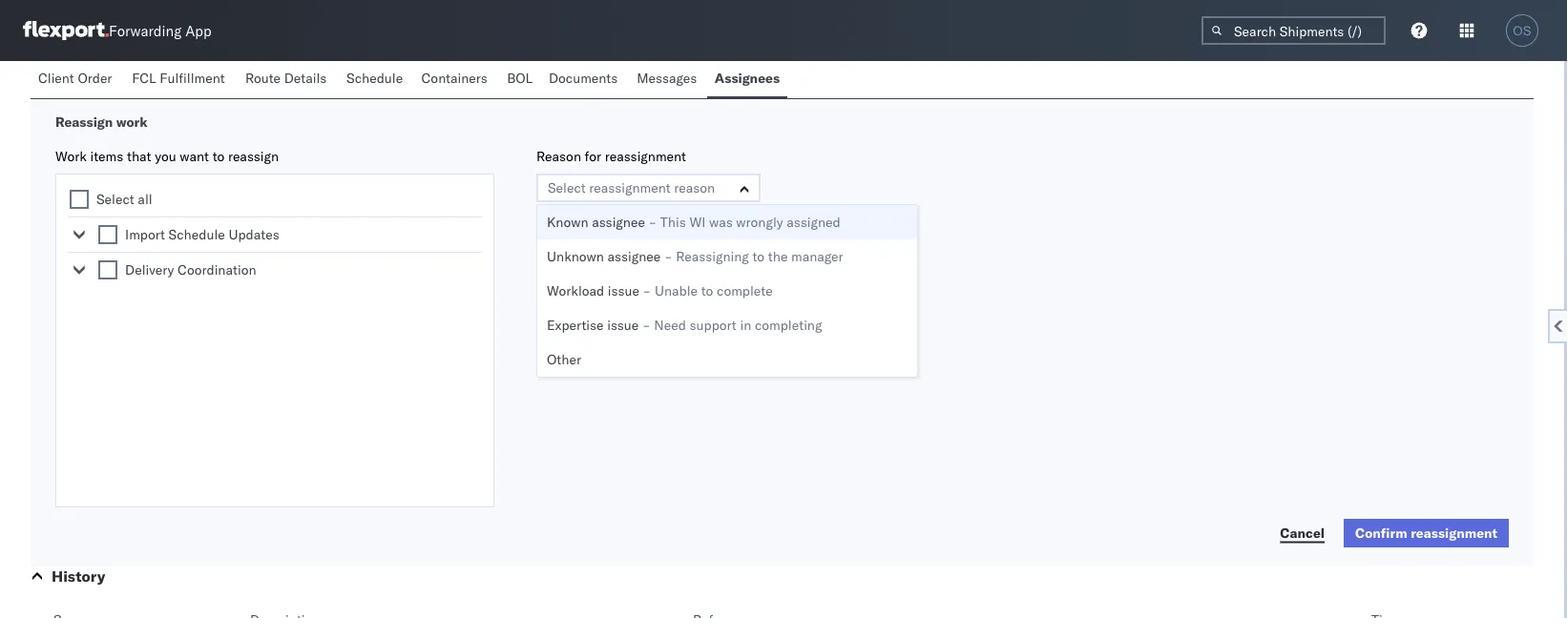 Task type: locate. For each thing, give the bounding box(es) containing it.
0 vertical spatial new
[[549, 226, 574, 243]]

this up expertise at the left bottom
[[537, 297, 562, 314]]

coordination left ,
[[869, 70, 936, 85]]

1 vertical spatial to
[[753, 248, 765, 265]]

reassignment inside button
[[1411, 525, 1498, 542]]

None checkbox
[[70, 190, 89, 209], [98, 261, 117, 280], [70, 190, 89, 209], [98, 261, 117, 280]]

1 vertical spatial the
[[699, 297, 719, 314]]

to
[[213, 148, 225, 165], [753, 248, 765, 265], [702, 283, 714, 299]]

reassigning
[[676, 248, 749, 265]]

operator delivery coordination                (1)            , import schedule updates                (1)
[[810, 52, 1127, 85]]

expertise issue - need support in completing
[[547, 317, 823, 334]]

work
[[116, 114, 148, 130], [809, 226, 838, 243]]

- for - need support in completing
[[643, 317, 651, 334]]

Search Shipments (/) text field
[[1202, 16, 1386, 45]]

the
[[768, 248, 788, 265], [699, 297, 719, 314]]

to down wrongly
[[753, 248, 765, 265]]

delivery down operator
[[824, 70, 866, 85]]

issue down the 'select new assignee'
[[608, 283, 640, 299]]

,
[[963, 70, 967, 85]]

new
[[549, 226, 574, 243], [589, 257, 613, 274]]

import right ,
[[970, 70, 1004, 85]]

2 (1) from the left
[[1105, 70, 1127, 85]]

2 issue from the top
[[607, 317, 639, 334]]

issue down will on the left
[[607, 317, 639, 334]]

- left unable at the top
[[643, 283, 651, 299]]

to right unable at the top
[[702, 283, 714, 299]]

known
[[547, 214, 589, 231]]

delivery
[[824, 70, 866, 85], [125, 262, 174, 278]]

0 vertical spatial the
[[768, 248, 788, 265]]

flexport. image
[[23, 21, 109, 40]]

0 horizontal spatial updates
[[229, 226, 279, 243]]

item
[[842, 226, 868, 243]]

reassignment down reason for reassignment
[[589, 180, 671, 196]]

2 horizontal spatial schedule
[[1007, 70, 1056, 85]]

- for - this wi was wrongly assigned
[[649, 214, 657, 231]]

1 vertical spatial reassignment
[[589, 180, 671, 196]]

0 vertical spatial coordination
[[869, 70, 936, 85]]

0 vertical spatial to
[[213, 148, 225, 165]]

impact
[[654, 297, 696, 314]]

1 vertical spatial new
[[589, 257, 613, 274]]

this left wi
[[661, 214, 686, 231]]

coordination down import schedule updates
[[178, 262, 256, 278]]

1 horizontal spatial delivery
[[824, 70, 866, 85]]

1 horizontal spatial (1)
[[1105, 70, 1127, 85]]

0 horizontal spatial import
[[125, 226, 165, 243]]

import down all
[[125, 226, 165, 243]]

1 vertical spatial coordination
[[178, 262, 256, 278]]

2 horizontal spatial to
[[753, 248, 765, 265]]

assignment
[[722, 297, 792, 314]]

select for select all
[[96, 191, 134, 208]]

the for impact
[[699, 297, 719, 314]]

1 vertical spatial this
[[537, 297, 562, 314]]

engineer
[[346, 57, 399, 74]]

was
[[709, 214, 733, 231]]

to for unknown assignee - reassigning to the manager
[[753, 248, 765, 265]]

to right want
[[213, 148, 225, 165]]

-
[[649, 214, 657, 231], [665, 248, 673, 265], [643, 283, 651, 299], [643, 317, 651, 334]]

0 vertical spatial reassignment
[[605, 148, 687, 165]]

import
[[970, 70, 1004, 85], [125, 226, 165, 243]]

containers
[[422, 70, 488, 86]]

savant
[[97, 57, 138, 74]]

schedule right ,
[[1007, 70, 1056, 85]]

2 vertical spatial to
[[702, 283, 714, 299]]

select left all
[[96, 191, 134, 208]]

select up workload
[[547, 257, 585, 274]]

the down this
[[768, 248, 788, 265]]

work up the that
[[116, 114, 148, 130]]

1 vertical spatial issue
[[607, 317, 639, 334]]

0 horizontal spatial coordination
[[178, 262, 256, 278]]

delivery inside operator delivery coordination                (1)            , import schedule updates                (1)
[[824, 70, 866, 85]]

0 horizontal spatial new
[[549, 226, 574, 243]]

issue for expertise issue
[[607, 317, 639, 334]]

0 horizontal spatial for
[[585, 148, 602, 165]]

that
[[127, 148, 151, 165]]

coordination
[[869, 70, 936, 85], [178, 262, 256, 278]]

for right reason
[[585, 148, 602, 165]]

unknown assignee - reassigning to the manager
[[547, 248, 844, 265]]

1 vertical spatial work
[[809, 226, 838, 243]]

company
[[704, 226, 759, 243]]

1 horizontal spatial the
[[768, 248, 788, 265]]

within
[[634, 226, 671, 243]]

assignee
[[592, 214, 645, 231], [577, 226, 630, 243], [608, 248, 661, 265], [617, 257, 670, 274]]

manager
[[792, 248, 844, 265]]

select new assignee
[[547, 257, 670, 274]]

None checkbox
[[98, 225, 117, 244]]

route details
[[245, 70, 327, 86]]

assignee up the 'select new assignee'
[[577, 226, 630, 243]]

new right a
[[549, 226, 574, 243]]

os button
[[1501, 9, 1545, 53]]

0 vertical spatial delivery
[[824, 70, 866, 85]]

issue
[[608, 283, 640, 299], [607, 317, 639, 334]]

schedule
[[347, 70, 403, 86], [1007, 70, 1056, 85], [169, 226, 225, 243]]

0 horizontal spatial (1)
[[939, 70, 960, 85]]

- for - unable to complete
[[643, 283, 651, 299]]

history
[[52, 567, 105, 586]]

client order
[[38, 70, 112, 86]]

assignee down select reassignment reason
[[592, 214, 645, 231]]

1 issue from the top
[[608, 283, 640, 299]]

1 vertical spatial delivery
[[125, 262, 174, 278]]

1 horizontal spatial new
[[589, 257, 613, 274]]

select down reason
[[548, 180, 586, 196]]

reassignment right confirm at the bottom
[[1411, 525, 1498, 542]]

1 horizontal spatial updates
[[1059, 70, 1102, 85]]

0 vertical spatial issue
[[608, 283, 640, 299]]

select all
[[96, 191, 152, 208]]

select for select reassignment reason
[[548, 180, 586, 196]]

0 horizontal spatial the
[[699, 297, 719, 314]]

for
[[585, 148, 602, 165], [762, 226, 779, 243]]

new for select
[[589, 257, 613, 274]]

1 horizontal spatial for
[[762, 226, 779, 243]]

1 vertical spatial updates
[[229, 226, 279, 243]]

app
[[185, 21, 212, 40]]

- for - reassigning to the manager
[[665, 248, 673, 265]]

- down the within
[[665, 248, 673, 265]]

1 horizontal spatial this
[[661, 214, 686, 231]]

in
[[740, 317, 752, 334]]

route details button
[[238, 61, 339, 98]]

for left this
[[762, 226, 779, 243]]

0 horizontal spatial this
[[537, 297, 562, 314]]

1 horizontal spatial import
[[970, 70, 1004, 85]]

work up manager
[[809, 226, 838, 243]]

1 horizontal spatial schedule
[[347, 70, 403, 86]]

select for select new assignee
[[547, 257, 585, 274]]

2 vertical spatial reassignment
[[1411, 525, 1498, 542]]

0 vertical spatial updates
[[1059, 70, 1102, 85]]

items
[[90, 148, 123, 165]]

reason
[[537, 148, 581, 165]]

0 vertical spatial import
[[970, 70, 1004, 85]]

reason for reassignment
[[537, 148, 687, 165]]

- left your
[[649, 214, 657, 231]]

fcl fulfillment
[[132, 70, 225, 86]]

- down not
[[643, 317, 651, 334]]

reassign work
[[55, 114, 148, 130]]

schedule button
[[339, 61, 414, 98]]

documents
[[549, 70, 618, 86]]

bol button
[[500, 61, 541, 98]]

list box
[[537, 204, 919, 378]]

the up support
[[699, 297, 719, 314]]

schedule up delivery coordination
[[169, 226, 225, 243]]

1 horizontal spatial coordination
[[869, 70, 936, 85]]

select
[[548, 180, 586, 196], [96, 191, 134, 208], [547, 257, 585, 274]]

None field
[[548, 176, 553, 201]]

assigned
[[787, 214, 841, 231]]

0 vertical spatial work
[[116, 114, 148, 130]]

new up workload
[[589, 257, 613, 274]]

delivery down import schedule updates
[[125, 262, 174, 278]]

delivery coordination
[[125, 262, 256, 278]]

client
[[38, 70, 74, 86]]

updates
[[1059, 70, 1102, 85], [229, 226, 279, 243]]

omkar savant
[[53, 57, 138, 74]]

schedule right adept
[[347, 70, 403, 86]]

to for workload issue - unable to complete
[[702, 283, 714, 299]]

1 horizontal spatial to
[[702, 283, 714, 299]]

forwarding app
[[109, 21, 212, 40]]

reassignment up select reassignment reason
[[605, 148, 687, 165]]

need
[[654, 317, 686, 334]]

this
[[661, 214, 686, 231], [537, 297, 562, 314]]



Task type: describe. For each thing, give the bounding box(es) containing it.
work
[[55, 148, 87, 165]]

containers button
[[414, 61, 500, 98]]

0 horizontal spatial schedule
[[169, 226, 225, 243]]

adept engineer
[[306, 57, 399, 74]]

delivery coordination                (1)            , import schedule updates                (1) button
[[810, 70, 1395, 85]]

fcl fulfillment button
[[124, 61, 238, 98]]

your
[[674, 226, 701, 243]]

1 horizontal spatial work
[[809, 226, 838, 243]]

route
[[245, 70, 281, 86]]

new for a
[[549, 226, 574, 243]]

os
[[1514, 23, 1532, 38]]

import schedule updates
[[125, 226, 279, 243]]

reassign
[[228, 148, 279, 165]]

reassignment for select
[[589, 180, 671, 196]]

updates inside operator delivery coordination                (1)            , import schedule updates                (1)
[[1059, 70, 1102, 85]]

0 horizontal spatial delivery
[[125, 262, 174, 278]]

history button
[[52, 567, 105, 586]]

a new assignee within your company for this work item
[[537, 226, 868, 243]]

1 (1) from the left
[[939, 70, 960, 85]]

rules.
[[795, 297, 830, 314]]

documents button
[[541, 61, 629, 98]]

action
[[566, 297, 603, 314]]

this
[[783, 226, 805, 243]]

a
[[537, 226, 546, 243]]

operator
[[810, 52, 864, 68]]

unknown
[[547, 248, 604, 265]]

workload
[[547, 283, 605, 299]]

assignee down the within
[[608, 248, 661, 265]]

assignee up "workload issue - unable to complete"
[[617, 257, 670, 274]]

support
[[690, 317, 737, 334]]

schedule inside button
[[347, 70, 403, 86]]

list box containing known assignee
[[537, 204, 919, 378]]

want
[[180, 148, 209, 165]]

1 vertical spatial for
[[762, 226, 779, 243]]

coordination inside operator delivery coordination                (1)            , import schedule updates                (1)
[[869, 70, 936, 85]]

all
[[138, 191, 152, 208]]

0 horizontal spatial to
[[213, 148, 225, 165]]

completing
[[755, 317, 823, 334]]

other
[[547, 351, 581, 368]]

reason
[[674, 180, 715, 196]]

cancel
[[1281, 525, 1325, 541]]

0 horizontal spatial work
[[116, 114, 148, 130]]

not
[[631, 297, 651, 314]]

select reassignment reason
[[548, 180, 715, 196]]

order
[[78, 70, 112, 86]]

you
[[155, 148, 176, 165]]

assignees button
[[707, 61, 788, 98]]

0 vertical spatial this
[[661, 214, 686, 231]]

san_francisco
[[558, 57, 644, 74]]

wi
[[690, 214, 706, 231]]

expertise
[[547, 317, 604, 334]]

will
[[607, 297, 628, 314]]

known assignee - this wi was wrongly assigned
[[547, 214, 841, 231]]

complete
[[717, 283, 773, 299]]

schedule inside operator delivery coordination                (1)            , import schedule updates                (1)
[[1007, 70, 1056, 85]]

confirm reassignment button
[[1344, 519, 1510, 548]]

messages
[[637, 70, 697, 86]]

assignees
[[715, 70, 780, 86]]

0 vertical spatial for
[[585, 148, 602, 165]]

omkar
[[53, 57, 94, 74]]

reassign
[[55, 114, 113, 130]]

forwarding app link
[[23, 21, 212, 40]]

confirm reassignment
[[1356, 525, 1498, 542]]

1 vertical spatial import
[[125, 226, 165, 243]]

workload issue - unable to complete
[[547, 283, 773, 299]]

issue for workload issue
[[608, 283, 640, 299]]

reassignment for confirm
[[1411, 525, 1498, 542]]

adept
[[306, 57, 342, 74]]

work items that you want to reassign
[[55, 148, 279, 165]]

fcl
[[132, 70, 156, 86]]

wrongly
[[737, 214, 784, 231]]

fulfillment
[[160, 70, 225, 86]]

details
[[284, 70, 327, 86]]

bol
[[507, 70, 533, 86]]

the for to
[[768, 248, 788, 265]]

messages button
[[629, 61, 707, 98]]

client order button
[[31, 61, 124, 98]]

cancel button
[[1269, 519, 1337, 548]]

this action will not impact the assignment rules.
[[537, 297, 830, 314]]

import inside operator delivery coordination                (1)            , import schedule updates                (1)
[[970, 70, 1004, 85]]

confirm
[[1356, 525, 1408, 542]]

forwarding
[[109, 21, 182, 40]]

unable
[[655, 283, 698, 299]]



Task type: vqa. For each thing, say whether or not it's contained in the screenshot.
route button
no



